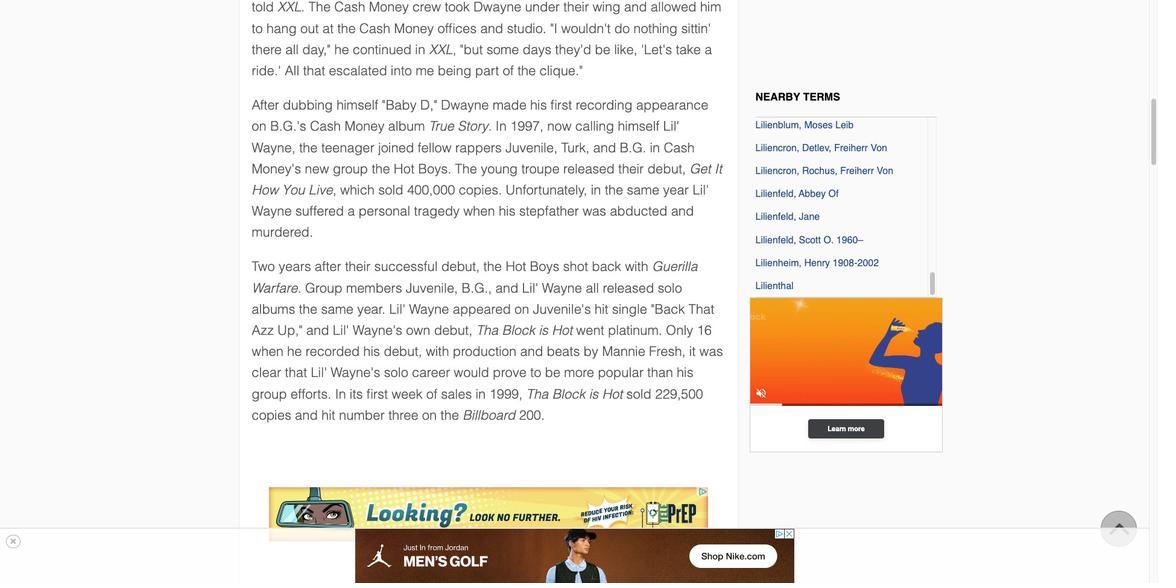 Task type: vqa. For each thing, say whether or not it's contained in the screenshot.
it
yes



Task type: describe. For each thing, give the bounding box(es) containing it.
same inside . group members juvenile, b.g., and lil' wayne all released solo albums the same year. lil' wayne appeared on juvenile's hit single "back that azz up," and lil' wayne's own debut,
[[321, 302, 353, 317]]

money inside after dubbing himself "baby d," dwayne made his first recording appearance on b.g.'s cash money album
[[345, 119, 384, 134]]

fresh,
[[649, 345, 686, 360]]

group inside . in 1997, now calling himself lil' wayne, the teenager joined fellow rappers juvenile, turk, and b.g. in cash money's new group the hot boys. the young troupe released their debut,
[[333, 161, 368, 177]]

year.
[[357, 302, 385, 317]]

wayne's inside "went platinum. only 16 when he recorded his debut, with production and beats by mannie fresh, it was clear that lil' wayne's solo career would prove to be more popular than his group efforts. in its first week of sales in 1999,"
[[331, 366, 380, 381]]

tragedy
[[414, 204, 460, 219]]

b.g.
[[620, 140, 646, 155]]

1 horizontal spatial tha
[[526, 387, 548, 402]]

you
[[282, 183, 305, 198]]

new
[[305, 161, 329, 177]]

cash inside . in 1997, now calling himself lil' wayne, the teenager joined fellow rappers juvenile, turk, and b.g. in cash money's new group the hot boys. the young troupe released their debut,
[[664, 140, 695, 155]]

mannie
[[602, 345, 645, 360]]

into
[[391, 63, 412, 78]]

wayne's inside . group members juvenile, b.g., and lil' wayne all released solo albums the same year. lil' wayne appeared on juvenile's hit single "back that azz up," and lil' wayne's own debut,
[[353, 323, 402, 338]]

moses
[[804, 120, 833, 131]]

true
[[429, 119, 454, 134]]

of inside "went platinum. only 16 when he recorded his debut, with production and beats by mannie fresh, it was clear that lil' wayne's solo career would prove to be more popular than his group efforts. in its first week of sales in 1999,"
[[426, 387, 437, 402]]

hot left boys
[[506, 260, 526, 275]]

juvenile's
[[533, 302, 591, 317]]

2 horizontal spatial wayne
[[542, 281, 582, 296]]

in inside . in 1997, now calling himself lil' wayne, the teenager joined fellow rappers juvenile, turk, and b.g. in cash money's new group the hot boys. the young troupe released their debut,
[[496, 119, 507, 134]]

lilienthal link
[[755, 277, 794, 292]]

when inside "went platinum. only 16 when he recorded his debut, with production and beats by mannie fresh, it was clear that lil' wayne's solo career would prove to be more popular than his group efforts. in its first week of sales in 1999,"
[[252, 345, 283, 360]]

cash inside after dubbing himself "baby d," dwayne made his first recording appearance on b.g.'s cash money album
[[310, 119, 341, 134]]

first inside after dubbing himself "baby d," dwayne made his first recording appearance on b.g.'s cash money album
[[551, 98, 572, 113]]

sittin'
[[681, 21, 711, 36]]

von for liliencron, detlev, freiherr von
[[871, 143, 887, 154]]

true story
[[429, 119, 488, 134]]

turk,
[[561, 140, 590, 155]]

copies
[[252, 408, 291, 423]]

the down joined
[[372, 161, 390, 177]]

of inside , "but some days they'd be like, 'let's take a ride.' all that escalated into me being part of the clique."
[[503, 63, 514, 78]]

lilienthal
[[755, 281, 794, 292]]

me
[[416, 63, 434, 78]]

copies.
[[459, 183, 502, 198]]

hot inside . in 1997, now calling himself lil' wayne, the teenager joined fellow rappers juvenile, turk, and b.g. in cash money's new group the hot boys. the young troupe released their debut,
[[394, 161, 414, 177]]

offices
[[438, 21, 477, 36]]

solo inside "went platinum. only 16 when he recorded his debut, with production and beats by mannie fresh, it was clear that lil' wayne's solo career would prove to be more popular than his group efforts. in its first week of sales in 1999,"
[[384, 366, 408, 381]]

liliencron, detlev, freiherr von
[[755, 143, 887, 154]]

guerilla warfare
[[252, 260, 698, 296]]

2002
[[857, 258, 879, 269]]

warfare
[[252, 281, 298, 296]]

debut, inside . in 1997, now calling himself lil' wayne, the teenager joined fellow rappers juvenile, turk, and b.g. in cash money's new group the hot boys. the young troupe released their debut,
[[648, 161, 686, 177]]

when inside , which sold 400,000 copies. unfortunately, in the same year lil' wayne suffered a personal tragedy when his stepfather was abducted and murdered.
[[463, 204, 495, 219]]

sold inside sold 229,500 copies and hit number three on the
[[626, 387, 651, 402]]

lilienfeld, jane
[[755, 212, 820, 223]]

suffered
[[295, 204, 344, 219]]

lil' inside . in 1997, now calling himself lil' wayne, the teenager joined fellow rappers juvenile, turk, and b.g. in cash money's new group the hot boys. the young troupe released their debut,
[[663, 119, 679, 134]]

troupe
[[521, 161, 560, 177]]

its
[[350, 387, 363, 402]]

back
[[592, 260, 621, 275]]

1 horizontal spatial with
[[625, 260, 648, 275]]

o.
[[824, 235, 834, 246]]

1960–
[[836, 235, 863, 246]]

on inside after dubbing himself "baby d," dwayne made his first recording appearance on b.g.'s cash money album
[[252, 119, 266, 134]]

in inside "went platinum. only 16 when he recorded his debut, with production and beats by mannie fresh, it was clear that lil' wayne's solo career would prove to be more popular than his group efforts. in its first week of sales in 1999,"
[[476, 387, 486, 402]]

it
[[689, 345, 696, 360]]

and up do
[[624, 0, 647, 15]]

the inside , which sold 400,000 copies. unfortunately, in the same year lil' wayne suffered a personal tragedy when his stepfather was abducted and murdered.
[[605, 183, 623, 198]]

after
[[315, 260, 341, 275]]

solo inside . group members juvenile, b.g., and lil' wayne all released solo albums the same year. lil' wayne appeared on juvenile's hit single "back that azz up," and lil' wayne's own debut,
[[658, 281, 682, 296]]

nearby terms
[[755, 90, 840, 103]]

the inside . the cash money crew took dwayne under their wing and allowed him to hang out at the cash money offices and studio. "i wouldn't do nothing sittin' there all day," he continued in
[[337, 21, 356, 36]]

rochus,
[[802, 166, 838, 177]]

in inside "went platinum. only 16 when he recorded his debut, with production and beats by mannie fresh, it was clear that lil' wayne's solo career would prove to be more popular than his group efforts. in its first week of sales in 1999,"
[[335, 387, 346, 402]]

the up new
[[299, 140, 318, 155]]

clear
[[252, 366, 281, 381]]

get
[[690, 161, 711, 177]]

0 vertical spatial is
[[539, 323, 548, 338]]

get it how you live
[[252, 161, 722, 198]]

0 vertical spatial tha block is hot
[[476, 323, 573, 338]]

1 horizontal spatial is
[[589, 387, 598, 402]]

which
[[340, 183, 375, 198]]

in inside . in 1997, now calling himself lil' wayne, the teenager joined fellow rappers juvenile, turk, and b.g. in cash money's new group the hot boys. the young troupe released their debut,
[[650, 140, 660, 155]]

lil' up recorded
[[333, 323, 349, 338]]

liliencron, rochus, freiherr von
[[755, 166, 893, 177]]

him
[[700, 0, 721, 15]]

he inside . the cash money crew took dwayne under their wing and allowed him to hang out at the cash money offices and studio. "i wouldn't do nothing sittin' there all day," he continued in
[[334, 42, 349, 57]]

liliencron, for liliencron, rochus, freiherr von
[[755, 166, 799, 177]]

the inside , "but some days they'd be like, 'let's take a ride.' all that escalated into me being part of the clique."
[[517, 63, 536, 78]]

career
[[412, 366, 450, 381]]

three
[[388, 408, 418, 423]]

2 vertical spatial their
[[345, 260, 371, 275]]

. group members juvenile, b.g., and lil' wayne all released solo albums the same year. lil' wayne appeared on juvenile's hit single "back that azz up," and lil' wayne's own debut,
[[252, 281, 714, 338]]

own
[[406, 323, 430, 338]]

money's
[[252, 161, 301, 177]]

he inside "went platinum. only 16 when he recorded his debut, with production and beats by mannie fresh, it was clear that lil' wayne's solo career would prove to be more popular than his group efforts. in its first week of sales in 1999,"
[[287, 345, 302, 360]]

lilienheim, henry 1908-2002 link
[[755, 254, 879, 269]]

1 vertical spatial tha block is hot
[[526, 387, 623, 402]]

lil' inside "went platinum. only 16 when he recorded his debut, with production and beats by mannie fresh, it was clear that lil' wayne's solo career would prove to be more popular than his group efforts. in its first week of sales in 1999,"
[[311, 366, 327, 381]]

with inside "went platinum. only 16 when he recorded his debut, with production and beats by mannie fresh, it was clear that lil' wayne's solo career would prove to be more popular than his group efforts. in its first week of sales in 1999,"
[[426, 345, 449, 360]]

dwayne inside after dubbing himself "baby d," dwayne made his first recording appearance on b.g.'s cash money album
[[441, 98, 489, 113]]

wouldn't
[[561, 21, 611, 36]]

by
[[584, 345, 598, 360]]

days
[[523, 42, 551, 57]]

a inside , "but some days they'd be like, 'let's take a ride.' all that escalated into me being part of the clique."
[[705, 42, 712, 57]]

his right recorded
[[363, 345, 380, 360]]

it
[[715, 161, 722, 177]]

nearby
[[755, 90, 800, 103]]

out
[[300, 21, 319, 36]]

himself inside after dubbing himself "baby d," dwayne made his first recording appearance on b.g.'s cash money album
[[337, 98, 378, 113]]

lilienfeld, scott o. 1960–
[[755, 235, 863, 246]]

detlev,
[[802, 143, 831, 154]]

, for which
[[333, 183, 337, 198]]

young
[[481, 161, 518, 177]]

be inside "went platinum. only 16 when he recorded his debut, with production and beats by mannie fresh, it was clear that lil' wayne's solo career would prove to be more popular than his group efforts. in its first week of sales in 1999,"
[[545, 366, 560, 381]]

1 horizontal spatial wayne
[[409, 302, 449, 317]]

hang
[[266, 21, 297, 36]]

his inside after dubbing himself "baby d," dwayne made his first recording appearance on b.g.'s cash money album
[[530, 98, 547, 113]]

, for "but
[[453, 42, 456, 57]]

recording
[[576, 98, 632, 113]]

azz
[[252, 323, 274, 338]]

to inside . the cash money crew took dwayne under their wing and allowed him to hang out at the cash money offices and studio. "i wouldn't do nothing sittin' there all day," he continued in
[[252, 21, 263, 36]]

that
[[689, 302, 714, 317]]

and right "b.g.,"
[[496, 281, 518, 296]]

0 horizontal spatial tha
[[476, 323, 498, 338]]

sales
[[441, 387, 472, 402]]

shot
[[563, 260, 588, 275]]

billboard
[[463, 408, 515, 423]]

group inside "went platinum. only 16 when he recorded his debut, with production and beats by mannie fresh, it was clear that lil' wayne's solo career would prove to be more popular than his group efforts. in its first week of sales in 1999,"
[[252, 387, 287, 402]]

lilienfeld, jane link
[[755, 208, 820, 223]]

story
[[458, 119, 488, 134]]

dubbing
[[283, 98, 333, 113]]

in inside . the cash money crew took dwayne under their wing and allowed him to hang out at the cash money offices and studio. "i wouldn't do nothing sittin' there all day," he continued in
[[415, 42, 425, 57]]

year
[[663, 183, 689, 198]]

dwayne inside . the cash money crew took dwayne under their wing and allowed him to hang out at the cash money offices and studio. "i wouldn't do nothing sittin' there all day," he continued in
[[473, 0, 521, 15]]

liliencron, for liliencron, detlev, freiherr von
[[755, 143, 799, 154]]

would
[[454, 366, 489, 381]]

personal
[[359, 204, 410, 219]]

recorded
[[306, 345, 360, 360]]

clique."
[[540, 63, 583, 78]]

lil' right year.
[[389, 302, 405, 317]]

years
[[279, 260, 311, 275]]

leib
[[835, 120, 854, 131]]

was inside "went platinum. only 16 when he recorded his debut, with production and beats by mannie fresh, it was clear that lil' wayne's solo career would prove to be more popular than his group efforts. in its first week of sales in 1999,"
[[699, 345, 723, 360]]

crew
[[412, 0, 441, 15]]

first inside "went platinum. only 16 when he recorded his debut, with production and beats by mannie fresh, it was clear that lil' wayne's solo career would prove to be more popular than his group efforts. in its first week of sales in 1999,"
[[367, 387, 388, 402]]



Task type: locate. For each thing, give the bounding box(es) containing it.
0 horizontal spatial he
[[287, 345, 302, 360]]

production
[[453, 345, 517, 360]]

terms
[[803, 90, 840, 103]]

, which sold 400,000 copies. unfortunately, in the same year lil' wayne suffered a personal tragedy when his stepfather was abducted and murdered.
[[252, 183, 709, 240]]

block up production
[[502, 323, 535, 338]]

and down the efforts.
[[295, 408, 318, 423]]

0 vertical spatial .
[[301, 0, 305, 15]]

with right the back
[[625, 260, 648, 275]]

to
[[252, 21, 263, 36], [530, 366, 541, 381]]

the inside . the cash money crew took dwayne under their wing and allowed him to hang out at the cash money offices and studio. "i wouldn't do nothing sittin' there all day," he continued in
[[308, 0, 331, 15]]

now
[[547, 119, 572, 134]]

2 liliencron, from the top
[[755, 166, 799, 177]]

himself up b.g.
[[618, 119, 660, 134]]

1 horizontal spatial juvenile,
[[505, 140, 558, 155]]

and
[[624, 0, 647, 15], [480, 21, 503, 36], [593, 140, 616, 155], [671, 204, 694, 219], [496, 281, 518, 296], [306, 323, 329, 338], [520, 345, 543, 360], [295, 408, 318, 423]]

1 vertical spatial of
[[828, 189, 839, 200]]

1 vertical spatial with
[[426, 345, 449, 360]]

0 horizontal spatial first
[[367, 387, 388, 402]]

1 vertical spatial tha
[[526, 387, 548, 402]]

like,
[[614, 42, 637, 57]]

0 horizontal spatial same
[[321, 302, 353, 317]]

released inside . in 1997, now calling himself lil' wayne, the teenager joined fellow rappers juvenile, turk, and b.g. in cash money's new group the hot boys. the young troupe released their debut,
[[563, 161, 615, 177]]

be down beats
[[545, 366, 560, 381]]

. up the out
[[301, 0, 305, 15]]

400,000
[[407, 183, 455, 198]]

of inside lilienfeld, abbey of "link"
[[828, 189, 839, 200]]

sold up personal at left top
[[378, 183, 403, 198]]

of right abbey
[[828, 189, 839, 200]]

and inside , which sold 400,000 copies. unfortunately, in the same year lil' wayne suffered a personal tragedy when his stepfather was abducted and murdered.
[[671, 204, 694, 219]]

in
[[496, 119, 507, 134], [335, 387, 346, 402]]

0 horizontal spatial block
[[502, 323, 535, 338]]

1 vertical spatial he
[[287, 345, 302, 360]]

in right b.g.
[[650, 140, 660, 155]]

tha
[[476, 323, 498, 338], [526, 387, 548, 402]]

1 horizontal spatial was
[[699, 345, 723, 360]]

in left xxl
[[415, 42, 425, 57]]

block down more
[[552, 387, 585, 402]]

lilienfeld, for lilienfeld, jane
[[755, 212, 796, 223]]

debut, right the own
[[434, 323, 472, 338]]

0 vertical spatial on
[[252, 119, 266, 134]]

up,"
[[278, 323, 303, 338]]

joined
[[378, 140, 414, 155]]

2 vertical spatial of
[[426, 387, 437, 402]]

himself down escalated
[[337, 98, 378, 113]]

that down the day,"
[[303, 63, 325, 78]]

first
[[551, 98, 572, 113], [367, 387, 388, 402]]

same up abducted
[[627, 183, 659, 198]]

1 horizontal spatial himself
[[618, 119, 660, 134]]

he down "up,""
[[287, 345, 302, 360]]

and inside "went platinum. only 16 when he recorded his debut, with production and beats by mannie fresh, it was clear that lil' wayne's solo career would prove to be more popular than his group efforts. in its first week of sales in 1999,"
[[520, 345, 543, 360]]

0 vertical spatial wayne's
[[353, 323, 402, 338]]

the inside . in 1997, now calling himself lil' wayne, the teenager joined fellow rappers juvenile, turk, and b.g. in cash money's new group the hot boys. the young troupe released their debut,
[[455, 161, 477, 177]]

escalated
[[329, 63, 387, 78]]

0 vertical spatial hit
[[595, 302, 608, 317]]

live
[[308, 183, 333, 198]]

juvenile,
[[505, 140, 558, 155], [406, 281, 458, 296]]

all inside . group members juvenile, b.g., and lil' wayne all released solo albums the same year. lil' wayne appeared on juvenile's hit single "back that azz up," and lil' wayne's own debut,
[[586, 281, 599, 296]]

1 vertical spatial ,
[[333, 183, 337, 198]]

1 vertical spatial released
[[603, 281, 654, 296]]

freiherr for rochus,
[[840, 166, 874, 177]]

same inside , which sold 400,000 copies. unfortunately, in the same year lil' wayne suffered a personal tragedy when his stepfather was abducted and murdered.
[[627, 183, 659, 198]]

his up 229,500
[[677, 366, 693, 381]]

same
[[627, 183, 659, 198], [321, 302, 353, 317]]

murdered.
[[252, 225, 313, 240]]

at
[[323, 21, 334, 36]]

the up "b.g.,"
[[483, 260, 502, 275]]

wing
[[593, 0, 620, 15]]

and down year at the top of the page
[[671, 204, 694, 219]]

1 horizontal spatial the
[[455, 161, 477, 177]]

the down group
[[299, 302, 317, 317]]

same down group
[[321, 302, 353, 317]]

1 vertical spatial block
[[552, 387, 585, 402]]

when
[[463, 204, 495, 219], [252, 345, 283, 360]]

that inside "went platinum. only 16 when he recorded his debut, with production and beats by mannie fresh, it was clear that lil' wayne's solo career would prove to be more popular than his group efforts. in its first week of sales in 1999,"
[[285, 366, 307, 381]]

lilienfeld, scott o. 1960– link
[[755, 231, 863, 246]]

0 horizontal spatial hit
[[322, 408, 335, 423]]

abducted
[[610, 204, 667, 219]]

0 vertical spatial lilienfeld,
[[755, 189, 796, 200]]

be inside , "but some days they'd be like, 'let's take a ride.' all that escalated into me being part of the clique."
[[595, 42, 610, 57]]

1 vertical spatial wayne's
[[331, 366, 380, 381]]

in left its
[[335, 387, 346, 402]]

advertisement region
[[749, 298, 942, 479], [269, 488, 708, 542], [355, 530, 794, 584]]

lilienfeld, inside lilienfeld, scott o. 1960– "link"
[[755, 235, 796, 246]]

the
[[308, 0, 331, 15], [455, 161, 477, 177]]

juvenile, down the two years after their successful debut, the hot boys shot back with
[[406, 281, 458, 296]]

all
[[285, 42, 299, 57], [586, 281, 599, 296]]

albums
[[252, 302, 295, 317]]

2 lilienfeld, from the top
[[755, 212, 796, 223]]

0 vertical spatial solo
[[658, 281, 682, 296]]

the inside sold 229,500 copies and hit number three on the
[[441, 408, 459, 423]]

1 vertical spatial be
[[545, 366, 560, 381]]

there
[[252, 42, 282, 57]]

all up all on the top left
[[285, 42, 299, 57]]

. inside . group members juvenile, b.g., and lil' wayne all released solo albums the same year. lil' wayne appeared on juvenile's hit single "back that azz up," and lil' wayne's own debut,
[[298, 281, 301, 296]]

0 vertical spatial first
[[551, 98, 572, 113]]

hot down juvenile's
[[552, 323, 573, 338]]

lilienblum, moses leib
[[755, 120, 854, 131]]

to right prove
[[530, 366, 541, 381]]

"but
[[460, 42, 483, 57]]

0 horizontal spatial all
[[285, 42, 299, 57]]

group up copies
[[252, 387, 287, 402]]

on inside . group members juvenile, b.g., and lil' wayne all released solo albums the same year. lil' wayne appeared on juvenile's hit single "back that azz up," and lil' wayne's own debut,
[[514, 302, 529, 317]]

debut, inside . group members juvenile, b.g., and lil' wayne all released solo albums the same year. lil' wayne appeared on juvenile's hit single "back that azz up," and lil' wayne's own debut,
[[434, 323, 472, 338]]

0 vertical spatial of
[[503, 63, 514, 78]]

1 horizontal spatial when
[[463, 204, 495, 219]]

his
[[530, 98, 547, 113], [499, 204, 515, 219], [363, 345, 380, 360], [677, 366, 693, 381]]

is down more
[[589, 387, 598, 402]]

1 vertical spatial liliencron,
[[755, 166, 799, 177]]

1 vertical spatial hit
[[322, 408, 335, 423]]

1 vertical spatial freiherr
[[840, 166, 874, 177]]

all
[[285, 63, 299, 78]]

lil' down get
[[693, 183, 709, 198]]

1 vertical spatial himself
[[618, 119, 660, 134]]

229,500
[[655, 387, 703, 402]]

a right take
[[705, 42, 712, 57]]

on right three
[[422, 408, 437, 423]]

studio.
[[507, 21, 547, 36]]

0 vertical spatial himself
[[337, 98, 378, 113]]

juvenile, down the 1997,
[[505, 140, 558, 155]]

1 vertical spatial is
[[589, 387, 598, 402]]

1 vertical spatial same
[[321, 302, 353, 317]]

freiherr right 'rochus,'
[[840, 166, 874, 177]]

lilienfeld, for lilienfeld, abbey of
[[755, 189, 796, 200]]

wayne up the own
[[409, 302, 449, 317]]

0 vertical spatial when
[[463, 204, 495, 219]]

in up billboard
[[476, 387, 486, 402]]

he
[[334, 42, 349, 57], [287, 345, 302, 360]]

was inside , which sold 400,000 copies. unfortunately, in the same year lil' wayne suffered a personal tragedy when his stepfather was abducted and murdered.
[[583, 204, 606, 219]]

two years after their successful debut, the hot boys shot back with
[[252, 260, 652, 275]]

fellow
[[418, 140, 452, 155]]

0 horizontal spatial when
[[252, 345, 283, 360]]

1 lilienfeld, from the top
[[755, 189, 796, 200]]

tha up 200.
[[526, 387, 548, 402]]

first right its
[[367, 387, 388, 402]]

solo
[[658, 281, 682, 296], [384, 366, 408, 381]]

hot down popular
[[602, 387, 623, 402]]

0 vertical spatial block
[[502, 323, 535, 338]]

. inside . the cash money crew took dwayne under their wing and allowed him to hang out at the cash money offices and studio. "i wouldn't do nothing sittin' there all day," he continued in
[[301, 0, 305, 15]]

and inside sold 229,500 copies and hit number three on the
[[295, 408, 318, 423]]

nothing
[[634, 21, 678, 36]]

lil' down boys
[[522, 281, 538, 296]]

0 horizontal spatial in
[[335, 387, 346, 402]]

1 horizontal spatial their
[[563, 0, 589, 15]]

debut, down the own
[[384, 345, 422, 360]]

after
[[252, 98, 279, 113]]

lilienfeld, for lilienfeld, scott o. 1960–
[[755, 235, 796, 246]]

b.g.,
[[462, 281, 492, 296]]

debut, up year at the top of the page
[[648, 161, 686, 177]]

0 vertical spatial all
[[285, 42, 299, 57]]

the down rappers
[[455, 161, 477, 177]]

lilienfeld, inside lilienfeld, jane link
[[755, 212, 796, 223]]

a inside , which sold 400,000 copies. unfortunately, in the same year lil' wayne suffered a personal tragedy when his stepfather was abducted and murdered.
[[348, 204, 355, 219]]

and up recorded
[[306, 323, 329, 338]]

16
[[697, 323, 712, 338]]

that up the efforts.
[[285, 366, 307, 381]]

debut, inside "went platinum. only 16 when he recorded his debut, with production and beats by mannie fresh, it was clear that lil' wayne's solo career would prove to be more popular than his group efforts. in its first week of sales in 1999,"
[[384, 345, 422, 360]]

1 vertical spatial sold
[[626, 387, 651, 402]]

0 horizontal spatial was
[[583, 204, 606, 219]]

billboard 200.
[[463, 408, 545, 423]]

their down b.g.
[[618, 161, 644, 177]]

2 vertical spatial lilienfeld,
[[755, 235, 796, 246]]

, inside , which sold 400,000 copies. unfortunately, in the same year lil' wayne suffered a personal tragedy when his stepfather was abducted and murdered.
[[333, 183, 337, 198]]

. for group
[[298, 281, 301, 296]]

unfortunately,
[[506, 183, 587, 198]]

and down calling
[[593, 140, 616, 155]]

and up some
[[480, 21, 503, 36]]

d,"
[[420, 98, 437, 113]]

all down the back
[[586, 281, 599, 296]]

0 vertical spatial he
[[334, 42, 349, 57]]

0 vertical spatial money
[[369, 0, 409, 15]]

to inside "went platinum. only 16 when he recorded his debut, with production and beats by mannie fresh, it was clear that lil' wayne's solo career would prove to be more popular than his group efforts. in its first week of sales in 1999,"
[[530, 366, 541, 381]]

liliencron, up lilienfeld, abbey of "link"
[[755, 166, 799, 177]]

juvenile, inside . group members juvenile, b.g., and lil' wayne all released solo albums the same year. lil' wayne appeared on juvenile's hit single "back that azz up," and lil' wayne's own debut,
[[406, 281, 458, 296]]

their up "wouldn't" on the top
[[563, 0, 589, 15]]

the down "sales"
[[441, 408, 459, 423]]

being
[[438, 63, 471, 78]]

1 horizontal spatial of
[[503, 63, 514, 78]]

a down the which at the top left of the page
[[348, 204, 355, 219]]

0 horizontal spatial be
[[545, 366, 560, 381]]

under
[[525, 0, 560, 15]]

dwayne up studio. at the left top of page
[[473, 0, 521, 15]]

0 horizontal spatial group
[[252, 387, 287, 402]]

freiherr down the leib
[[834, 143, 868, 154]]

on
[[252, 119, 266, 134], [514, 302, 529, 317], [422, 408, 437, 423]]

lilienfeld, inside lilienfeld, abbey of "link"
[[755, 189, 796, 200]]

on left juvenile's
[[514, 302, 529, 317]]

1 vertical spatial wayne
[[542, 281, 582, 296]]

1 vertical spatial the
[[455, 161, 477, 177]]

0 vertical spatial juvenile,
[[505, 140, 558, 155]]

released inside . group members juvenile, b.g., and lil' wayne all released solo albums the same year. lil' wayne appeared on juvenile's hit single "back that azz up," and lil' wayne's own debut,
[[603, 281, 654, 296]]

0 horizontal spatial to
[[252, 21, 263, 36]]

wayne inside , which sold 400,000 copies. unfortunately, in the same year lil' wayne suffered a personal tragedy when his stepfather was abducted and murdered.
[[252, 204, 292, 219]]

1 horizontal spatial hit
[[595, 302, 608, 317]]

the inside . group members juvenile, b.g., and lil' wayne all released solo albums the same year. lil' wayne appeared on juvenile's hit single "back that azz up," and lil' wayne's own debut,
[[299, 302, 317, 317]]

their inside . in 1997, now calling himself lil' wayne, the teenager joined fellow rappers juvenile, turk, and b.g. in cash money's new group the hot boys. the young troupe released their debut,
[[618, 161, 644, 177]]

group
[[305, 281, 342, 296]]

lil' inside , which sold 400,000 copies. unfortunately, in the same year lil' wayne suffered a personal tragedy when his stepfather was abducted and murdered.
[[693, 183, 709, 198]]

part
[[475, 63, 499, 78]]

appearance
[[636, 98, 708, 113]]

0 horizontal spatial their
[[345, 260, 371, 275]]

in inside , which sold 400,000 copies. unfortunately, in the same year lil' wayne suffered a personal tragedy when his stepfather was abducted and murdered.
[[591, 183, 601, 198]]

2 horizontal spatial their
[[618, 161, 644, 177]]

2 vertical spatial .
[[298, 281, 301, 296]]

0 vertical spatial dwayne
[[473, 0, 521, 15]]

lil' up the efforts.
[[311, 366, 327, 381]]

successful
[[374, 260, 438, 275]]

his inside , which sold 400,000 copies. unfortunately, in the same year lil' wayne suffered a personal tragedy when his stepfather was abducted and murdered.
[[499, 204, 515, 219]]

0 vertical spatial released
[[563, 161, 615, 177]]

when up clear
[[252, 345, 283, 360]]

1 vertical spatial a
[[348, 204, 355, 219]]

1 vertical spatial dwayne
[[441, 98, 489, 113]]

tha up production
[[476, 323, 498, 338]]

0 horizontal spatial wayne
[[252, 204, 292, 219]]

lil' down appearance
[[663, 119, 679, 134]]

that inside , "but some days they'd be like, 'let's take a ride.' all that escalated into me being part of the clique."
[[303, 63, 325, 78]]

0 horizontal spatial is
[[539, 323, 548, 338]]

in down made
[[496, 119, 507, 134]]

continued
[[353, 42, 412, 57]]

the down days
[[517, 63, 536, 78]]

take
[[676, 42, 701, 57]]

. for in
[[488, 119, 492, 134]]

the right at
[[337, 21, 356, 36]]

1 horizontal spatial sold
[[626, 387, 651, 402]]

juvenile, inside . in 1997, now calling himself lil' wayne, the teenager joined fellow rappers juvenile, turk, and b.g. in cash money's new group the hot boys. the young troupe released their debut,
[[505, 140, 558, 155]]

money left crew
[[369, 0, 409, 15]]

freiherr for detlev,
[[834, 143, 868, 154]]

1 vertical spatial when
[[252, 345, 283, 360]]

after dubbing himself "baby d," dwayne made his first recording appearance on b.g.'s cash money album
[[252, 98, 708, 134]]

1 liliencron, from the top
[[755, 143, 799, 154]]

prove
[[493, 366, 527, 381]]

1 horizontal spatial he
[[334, 42, 349, 57]]

hit up went
[[595, 302, 608, 317]]

1 vertical spatial was
[[699, 345, 723, 360]]

1 vertical spatial group
[[252, 387, 287, 402]]

1 horizontal spatial ,
[[453, 42, 456, 57]]

boys.
[[418, 161, 451, 177]]

1 horizontal spatial a
[[705, 42, 712, 57]]

their up members
[[345, 260, 371, 275]]

. up rappers
[[488, 119, 492, 134]]

hit down the efforts.
[[322, 408, 335, 423]]

of down career
[[426, 387, 437, 402]]

0 vertical spatial sold
[[378, 183, 403, 198]]

sold down popular
[[626, 387, 651, 402]]

teenager
[[321, 140, 374, 155]]

debut, up "b.g.,"
[[441, 260, 480, 275]]

solo up the "back
[[658, 281, 682, 296]]

be left like,
[[595, 42, 610, 57]]

all inside . the cash money crew took dwayne under their wing and allowed him to hang out at the cash money offices and studio. "i wouldn't do nothing sittin' there all day," he continued in
[[285, 42, 299, 57]]

released up single
[[603, 281, 654, 296]]

their inside . the cash money crew took dwayne under their wing and allowed him to hang out at the cash money offices and studio. "i wouldn't do nothing sittin' there all day," he continued in
[[563, 0, 589, 15]]

day,"
[[302, 42, 331, 57]]

than
[[647, 366, 673, 381]]

, left the which at the top left of the page
[[333, 183, 337, 198]]

tha block is hot down more
[[526, 387, 623, 402]]

"baby
[[382, 98, 417, 113]]

abbey
[[799, 189, 826, 200]]

himself
[[337, 98, 378, 113], [618, 119, 660, 134]]

lilienheim, henry 1908-2002
[[755, 258, 879, 269]]

von for liliencron, rochus, freiherr von
[[877, 166, 893, 177]]

wayne down 'how'
[[252, 204, 292, 219]]

money down crew
[[394, 21, 434, 36]]

that
[[303, 63, 325, 78], [285, 366, 307, 381]]

0 vertical spatial freiherr
[[834, 143, 868, 154]]

. inside . in 1997, now calling himself lil' wayne, the teenager joined fellow rappers juvenile, turk, and b.g. in cash money's new group the hot boys. the young troupe released their debut,
[[488, 119, 492, 134]]

his up the 1997,
[[530, 98, 547, 113]]

1 horizontal spatial same
[[627, 183, 659, 198]]

0 vertical spatial the
[[308, 0, 331, 15]]

solo up week
[[384, 366, 408, 381]]

0 horizontal spatial of
[[426, 387, 437, 402]]

2 horizontal spatial on
[[514, 302, 529, 317]]

first up now
[[551, 98, 572, 113]]

money up the teenager
[[345, 119, 384, 134]]

sold 229,500 copies and hit number three on the
[[252, 387, 703, 423]]

took
[[445, 0, 470, 15]]

0 horizontal spatial solo
[[384, 366, 408, 381]]

1 vertical spatial that
[[285, 366, 307, 381]]

3 lilienfeld, from the top
[[755, 235, 796, 246]]

0 horizontal spatial himself
[[337, 98, 378, 113]]

0 vertical spatial with
[[625, 260, 648, 275]]

and inside . in 1997, now calling himself lil' wayne, the teenager joined fellow rappers juvenile, turk, and b.g. in cash money's new group the hot boys. the young troupe released their debut,
[[593, 140, 616, 155]]

week
[[392, 387, 423, 402]]

when down copies.
[[463, 204, 495, 219]]

×
[[10, 536, 17, 549]]

'let's
[[641, 42, 672, 57]]

was left abducted
[[583, 204, 606, 219]]

0 horizontal spatial a
[[348, 204, 355, 219]]

hot down joined
[[394, 161, 414, 177]]

lilienfeld, up lilienheim,
[[755, 235, 796, 246]]

dwayne up "true story"
[[441, 98, 489, 113]]

. down years
[[298, 281, 301, 296]]

1 vertical spatial money
[[394, 21, 434, 36]]

of right part
[[503, 63, 514, 78]]

how
[[252, 183, 278, 198]]

lilienfeld, up lilienfeld, jane link
[[755, 189, 796, 200]]

dwayne
[[473, 0, 521, 15], [441, 98, 489, 113]]

1 horizontal spatial on
[[422, 408, 437, 423]]

hit inside sold 229,500 copies and hit number three on the
[[322, 408, 335, 423]]

0 vertical spatial von
[[871, 143, 887, 154]]

guerilla
[[652, 260, 698, 275]]

wayne's up its
[[331, 366, 380, 381]]

0 vertical spatial wayne
[[252, 204, 292, 219]]

the
[[337, 21, 356, 36], [517, 63, 536, 78], [299, 140, 318, 155], [372, 161, 390, 177], [605, 183, 623, 198], [483, 260, 502, 275], [299, 302, 317, 317], [441, 408, 459, 423]]

, inside , "but some days they'd be like, 'let's take a ride.' all that escalated into me being part of the clique."
[[453, 42, 456, 57]]

group down the teenager
[[333, 161, 368, 177]]

0 vertical spatial in
[[496, 119, 507, 134]]

1 horizontal spatial group
[[333, 161, 368, 177]]

platinum.
[[608, 323, 662, 338]]

. for the
[[301, 0, 305, 15]]

rappers
[[455, 140, 502, 155]]

and up prove
[[520, 345, 543, 360]]

on inside sold 229,500 copies and hit number three on the
[[422, 408, 437, 423]]

0 vertical spatial group
[[333, 161, 368, 177]]

single
[[612, 302, 647, 317]]

wayne's down year.
[[353, 323, 402, 338]]

1 horizontal spatial block
[[552, 387, 585, 402]]

himself inside . in 1997, now calling himself lil' wayne, the teenager joined fellow rappers juvenile, turk, and b.g. in cash money's new group the hot boys. the young troupe released their debut,
[[618, 119, 660, 134]]

0 vertical spatial ,
[[453, 42, 456, 57]]

1 horizontal spatial be
[[595, 42, 610, 57]]

to up there
[[252, 21, 263, 36]]

with
[[625, 260, 648, 275], [426, 345, 449, 360]]

1 vertical spatial to
[[530, 366, 541, 381]]

ride.'
[[252, 63, 281, 78]]

hit inside . group members juvenile, b.g., and lil' wayne all released solo albums the same year. lil' wayne appeared on juvenile's hit single "back that azz up," and lil' wayne's own debut,
[[595, 302, 608, 317]]

sold inside , which sold 400,000 copies. unfortunately, in the same year lil' wayne suffered a personal tragedy when his stepfather was abducted and murdered.
[[378, 183, 403, 198]]

tha block is hot down juvenile's
[[476, 323, 573, 338]]

1 vertical spatial .
[[488, 119, 492, 134]]



